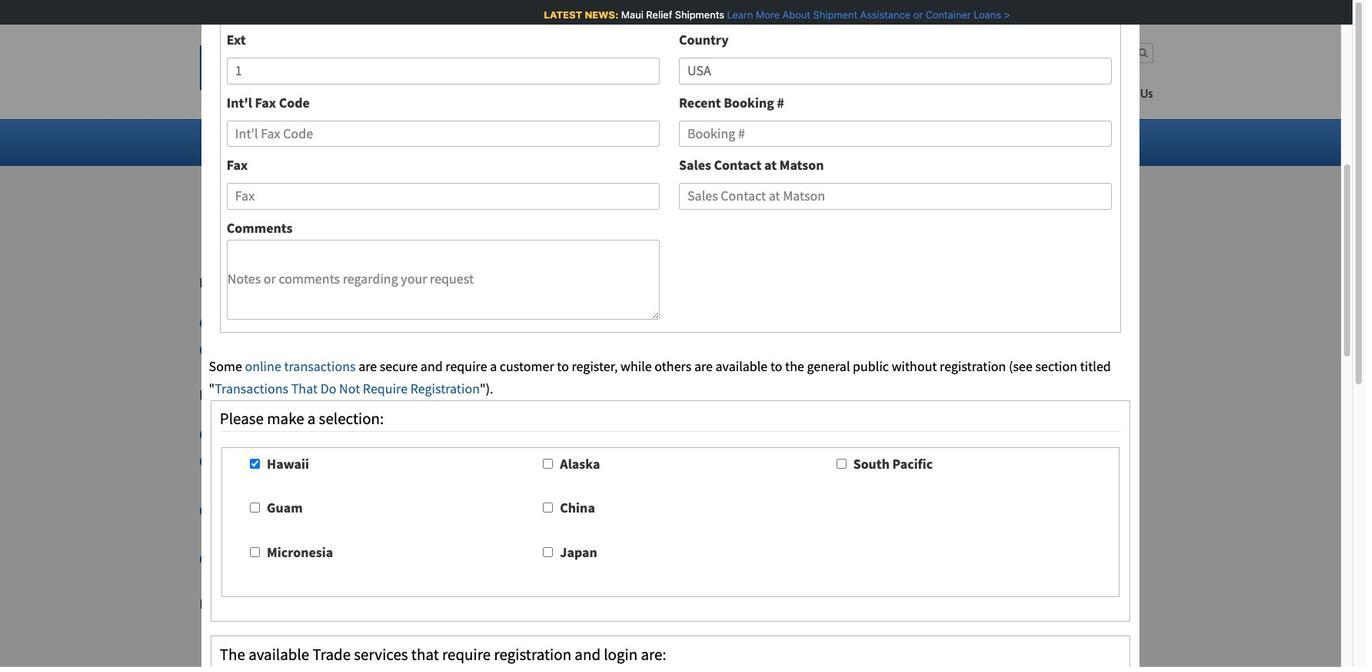 Task type: locate. For each thing, give the bounding box(es) containing it.
3 shipping from the top
[[346, 501, 396, 519]]

applicable
[[290, 274, 353, 292]]

1 individual/one- from the top
[[227, 426, 317, 443]]

for up company doing ongoing business with matson
[[356, 274, 374, 292]]

2 horizontal spatial to
[[771, 358, 783, 375]]

0 vertical spatial company
[[200, 219, 344, 265]]

and left login
[[575, 645, 601, 665]]

0 horizontal spatial and
[[421, 358, 443, 375]]

1 horizontal spatial other
[[399, 501, 430, 519]]

0 vertical spatial registration
[[200, 175, 377, 221]]

0 vertical spatial guam
[[407, 133, 441, 151]]

matson inside registration for matson navigation company
[[433, 175, 542, 221]]

0 horizontal spatial call
[[593, 453, 614, 470]]

2 vertical spatial 1-
[[753, 501, 764, 519]]

0 horizontal spatial –
[[544, 453, 550, 470]]

contact left us
[[1098, 88, 1138, 101]]

1 horizontal spatial 8766:
[[677, 453, 708, 470]]

1 vertical spatial registration
[[200, 274, 274, 292]]

3 time from the top
[[317, 501, 343, 519]]

China checkbox
[[543, 503, 553, 513]]

register link
[[820, 46, 909, 59]]

0 vertical spatial time
[[317, 426, 343, 443]]

and right secure at the bottom of the page
[[421, 358, 443, 375]]

you
[[210, 596, 232, 613]]

0 vertical spatial fax
[[255, 94, 276, 111]]

8766: up micronesia option
[[227, 524, 258, 541]]

more
[[755, 8, 779, 21]]

1 vertical spatial require
[[442, 645, 491, 665]]

transactions that do not require registration ").
[[215, 380, 494, 398]]

2 individual/one- from the top
[[227, 453, 317, 470]]

trade
[[313, 645, 351, 665]]

time for household
[[317, 453, 343, 470]]

0 horizontal spatial or
[[260, 524, 273, 541]]

for down int'l fax code text box
[[384, 175, 425, 221]]

1 horizontal spatial guam
[[407, 133, 441, 151]]

other down household
[[399, 501, 430, 519]]

800-
[[662, 46, 681, 59], [764, 501, 789, 519]]

about
[[782, 8, 810, 21]]

2 are from the left
[[695, 358, 713, 375]]

Ext text field
[[227, 58, 660, 85]]

matson up needing at bottom
[[452, 314, 495, 332]]

overview link
[[219, 133, 283, 151]]

1 vertical spatial and
[[575, 645, 601, 665]]

micronesia right &
[[455, 133, 518, 151]]

1 vertical spatial call
[[730, 501, 750, 519]]

company inside registration for matson navigation company
[[200, 219, 344, 265]]

or left container
[[912, 8, 922, 21]]

containerized
[[433, 501, 512, 519]]

a down the inquires:
[[308, 408, 316, 429]]

1 vertical spatial for
[[356, 274, 374, 292]]

if
[[200, 596, 207, 613]]

1 vertical spatial please
[[690, 501, 727, 519]]

shipping link
[[693, 81, 785, 112]]

(see
[[1009, 358, 1033, 375]]

are up transactions that do not require registration ").
[[359, 358, 377, 375]]

1 horizontal spatial 800-
[[764, 501, 789, 519]]

0 vertical spatial 800-
[[662, 46, 681, 59]]

0 vertical spatial track
[[571, 426, 610, 443]]

track down 'hawaii' checkbox
[[227, 475, 265, 492]]

1 horizontal spatial hawaii
[[320, 133, 360, 151]]

guam right guam checkbox
[[267, 500, 303, 517]]

1 vertical spatial other
[[399, 501, 430, 519]]

1- left 962-
[[753, 501, 764, 519]]

user
[[227, 341, 253, 358]]

guam left &
[[407, 133, 441, 151]]

3 individual/one- from the top
[[227, 501, 317, 519]]

registration
[[940, 358, 1007, 375], [494, 645, 572, 665]]

0 vertical spatial micronesia
[[455, 133, 518, 151]]

1 vertical spatial south
[[854, 455, 890, 473]]

Micronesia checkbox
[[250, 548, 260, 558]]

Japan checkbox
[[543, 548, 553, 558]]

1 vertical spatial 800-
[[764, 501, 789, 519]]

alaska up navigation
[[565, 133, 602, 151]]

hawaii down blue matson logo with ocean, shipping, truck, rail and logistics written beneath it.
[[320, 133, 360, 151]]

int'l fax code
[[227, 94, 310, 111]]

registration inside are secure and require a customer to register, while others are available to the general public without registration (see section titled "
[[940, 358, 1007, 375]]

Int'l Fax Code text field
[[227, 121, 660, 147]]

1- left 562-
[[616, 453, 627, 470]]

micronesia right micronesia option
[[267, 544, 333, 562]]

registration down overview link
[[200, 175, 377, 221]]

contact inside the top menu navigation
[[1098, 88, 1138, 101]]

time down selection:
[[317, 453, 343, 470]]

registration left "is"
[[200, 274, 274, 292]]

0 horizontal spatial to
[[289, 596, 301, 613]]

registration down logistics,
[[494, 645, 572, 665]]

time down 'do'
[[317, 426, 343, 443]]

1 horizontal spatial pacific
[[893, 455, 933, 473]]

0 horizontal spatial track
[[227, 475, 265, 492]]

800- inside individual/one-time shipping other containerized commodities: book/quote – please call 1-800-962- 8766: or
[[764, 501, 789, 519]]

contact us link
[[1075, 81, 1154, 112]]

with right account
[[436, 596, 461, 613]]

0 horizontal spatial 1-
[[616, 453, 627, 470]]

with up website at the bottom left of page
[[424, 314, 450, 332]]

or inside individual/one-time shipping other containerized commodities: book/quote – please call 1-800-962- 8766: or
[[260, 524, 273, 541]]

1 horizontal spatial are
[[695, 358, 713, 375]]

or right book/quote "link"
[[556, 426, 569, 443]]

recent booking #
[[679, 94, 785, 111]]

1 time from the top
[[317, 426, 343, 443]]

2 vertical spatial or
[[260, 524, 273, 541]]

contact us
[[1098, 88, 1154, 101]]

registration is applicable for following:
[[200, 274, 439, 292]]

1 vertical spatial track
[[227, 475, 265, 492]]

1 shipping from the top
[[346, 426, 396, 443]]

registration for registration is applicable for following:
[[200, 274, 274, 292]]

1 vertical spatial book/quote
[[597, 501, 678, 519]]

1 vertical spatial pacific
[[893, 455, 933, 473]]

already
[[256, 341, 299, 358]]

individual/one- inside individual/one-time shipping other containerized commodities: book/quote – please call 1-800-962- 8766: or
[[227, 501, 317, 519]]

individual/one- down make
[[227, 453, 317, 470]]

1 horizontal spatial call
[[730, 501, 750, 519]]

top menu navigation
[[596, 81, 1154, 112]]

household
[[399, 453, 462, 470]]

needing
[[473, 341, 520, 358]]

south right south pacific checkbox
[[854, 455, 890, 473]]

Hawaii checkbox
[[250, 459, 260, 469]]

that
[[412, 645, 439, 665]]

0 vertical spatial require
[[446, 358, 487, 375]]

fax
[[255, 94, 276, 111], [227, 157, 248, 174]]

the available trade services that require registration and login are:
[[220, 645, 667, 665]]

south pacific
[[720, 133, 795, 151], [854, 455, 933, 473]]

south
[[720, 133, 755, 151], [854, 455, 890, 473]]

0 vertical spatial for
[[384, 175, 425, 221]]

0 horizontal spatial 8766:
[[227, 524, 258, 541]]

0 vertical spatial contact
[[1098, 88, 1138, 101]]

code
[[279, 94, 310, 111]]

1- down relief
[[654, 46, 662, 59]]

a up ").
[[490, 358, 497, 375]]

pacific right south pacific checkbox
[[893, 455, 933, 473]]

to left register
[[289, 596, 301, 613]]

available right the
[[249, 645, 309, 665]]

book/quote up book
[[473, 426, 554, 443]]

latest
[[543, 8, 581, 21]]

2 time from the top
[[317, 453, 343, 470]]

registered
[[301, 341, 359, 358]]

0 vertical spatial book/quote
[[473, 426, 554, 443]]

None search field
[[1000, 43, 1154, 63]]

us
[[1141, 88, 1154, 101]]

ports
[[962, 133, 992, 151]]

registration down website at the bottom left of page
[[411, 380, 480, 398]]

recent
[[679, 94, 721, 111]]

1 vertical spatial contact
[[714, 157, 762, 174]]

track link down 'hawaii' checkbox
[[227, 475, 265, 492]]

the
[[786, 358, 805, 375]]

south up sales contact at matson
[[720, 133, 755, 151]]

are:
[[641, 645, 667, 665]]

0 vertical spatial south
[[720, 133, 755, 151]]

0 horizontal spatial other
[[241, 386, 274, 404]]

track link down register,
[[571, 426, 610, 443]]

registration inside registration for matson navigation company
[[200, 175, 377, 221]]

2 vertical spatial time
[[317, 501, 343, 519]]

1 horizontal spatial book/quote
[[597, 501, 678, 519]]

or up trucker link
[[260, 524, 273, 541]]

matson down business
[[380, 341, 422, 358]]

1 horizontal spatial south
[[854, 455, 890, 473]]

click here link
[[606, 596, 661, 613]]

0 horizontal spatial are
[[359, 358, 377, 375]]

learn more about shipment assistance or container loans > link
[[726, 8, 1010, 21]]

fax right "int'l"
[[255, 94, 276, 111]]

company
[[200, 219, 344, 265], [227, 314, 282, 332]]

sales contact at matson
[[679, 157, 824, 174]]

shipping inside individual/one-time shipping household goods: book – please call 1-888-562-8766: track
[[346, 453, 396, 470]]

inquires:
[[277, 386, 331, 404]]

contact left at
[[714, 157, 762, 174]]

loans
[[973, 8, 1001, 21]]

0 vertical spatial individual/one-
[[227, 426, 317, 443]]

titled
[[1081, 358, 1112, 375]]

hawaii
[[320, 133, 360, 151], [267, 455, 309, 473]]

require right that
[[442, 645, 491, 665]]

some
[[209, 358, 242, 375]]

company up "user"
[[227, 314, 282, 332]]

are
[[359, 358, 377, 375], [695, 358, 713, 375]]

2 shipping from the top
[[346, 453, 396, 470]]

are right others
[[695, 358, 713, 375]]

shipping inside individual/one-time shipping other containerized commodities: book/quote – please call 1-800-962- 8766: or
[[346, 501, 396, 519]]

user already registered on matson website needing additional access link
[[227, 341, 622, 358]]

0 vertical spatial call
[[593, 453, 614, 470]]

other right all
[[241, 386, 274, 404]]

0 horizontal spatial available
[[249, 645, 309, 665]]

individual/one- for 8766:
[[227, 501, 317, 519]]

Fax text field
[[227, 183, 660, 210]]

8766: right 888-
[[677, 453, 708, 470]]

0 vertical spatial other
[[241, 386, 274, 404]]

individual/one- up micronesia option
[[227, 501, 317, 519]]

1 vertical spatial individual/one-
[[227, 453, 317, 470]]

alaska right alaska option
[[560, 455, 600, 473]]

guam & micronesia link
[[407, 133, 527, 151]]

register,
[[572, 358, 618, 375]]

track
[[933, 46, 961, 59]]

micronesia
[[455, 133, 518, 151], [267, 544, 333, 562]]

guam & micronesia
[[407, 133, 518, 151]]

fax down overview
[[227, 157, 248, 174]]

pacific up at
[[758, 133, 795, 151]]

is
[[277, 274, 287, 292]]

online transactions link
[[245, 358, 356, 375]]

0 vertical spatial please
[[553, 453, 591, 470]]

0 horizontal spatial pacific
[[758, 133, 795, 151]]

shipping for other
[[346, 501, 396, 519]]

book/quote down 888-
[[597, 501, 678, 519]]

other
[[241, 386, 274, 404], [399, 501, 430, 519]]

0 horizontal spatial fax
[[227, 157, 248, 174]]

call inside individual/one-time shipping other containerized commodities: book/quote – please call 1-800-962- 8766: or
[[730, 501, 750, 519]]

time for other
[[317, 501, 343, 519]]

ports link
[[962, 133, 1001, 151]]

0 vertical spatial 8766:
[[677, 453, 708, 470]]

0 vertical spatial available
[[716, 358, 768, 375]]

1 vertical spatial 8766:
[[227, 524, 258, 541]]

account
[[387, 596, 433, 613]]

registration left '(see'
[[940, 358, 1007, 375]]

call left 888-
[[593, 453, 614, 470]]

– inside individual/one-time shipping other containerized commodities: book/quote – please call 1-800-962- 8766: or
[[680, 501, 687, 519]]

please inside individual/one-time shipping other containerized commodities: book/quote – please call 1-800-962- 8766: or
[[690, 501, 727, 519]]

1 horizontal spatial –
[[680, 501, 687, 519]]

for left an
[[350, 596, 366, 613]]

0 vertical spatial shipping
[[346, 426, 396, 443]]

or
[[912, 8, 922, 21], [556, 426, 569, 443], [260, 524, 273, 541]]

1 horizontal spatial 1-
[[654, 46, 662, 59]]

962-
[[789, 501, 814, 519]]

register
[[843, 46, 886, 59]]

time
[[317, 426, 343, 443], [317, 453, 343, 470], [317, 501, 343, 519]]

ongoing
[[321, 314, 368, 332]]

1 vertical spatial time
[[317, 453, 343, 470]]

container
[[925, 8, 970, 21]]

0 vertical spatial hawaii
[[320, 133, 360, 151]]

online
[[1039, 133, 1077, 151]]

individual/one- up 'hawaii' checkbox
[[227, 426, 317, 443]]

1 horizontal spatial or
[[556, 426, 569, 443]]

0 horizontal spatial guam
[[267, 500, 303, 517]]

1 vertical spatial –
[[680, 501, 687, 519]]

time inside individual/one-time shipping other containerized commodities: book/quote – please call 1-800-962- 8766: or
[[317, 501, 343, 519]]

available left the
[[716, 358, 768, 375]]

blue matson logo with ocean, shipping, truck, rail and logistics written beneath it. image
[[200, 45, 415, 108]]

matson down guam & micronesia "link"
[[433, 175, 542, 221]]

available
[[716, 358, 768, 375], [249, 645, 309, 665]]

time right guam checkbox
[[317, 501, 343, 519]]

0 vertical spatial –
[[544, 453, 550, 470]]

0 horizontal spatial south pacific
[[720, 133, 795, 151]]

track down register,
[[571, 426, 610, 443]]

to left the
[[771, 358, 783, 375]]

time inside individual/one-time shipping household goods: book – please call 1-888-562-8766: track
[[317, 453, 343, 470]]

track inside individual/one-time shipping household goods: book – please call 1-888-562-8766: track
[[227, 475, 265, 492]]

1 vertical spatial 1-
[[616, 453, 627, 470]]

8766: inside individual/one-time shipping household goods: book – please call 1-888-562-8766: track
[[677, 453, 708, 470]]

individual/one- inside individual/one-time shipping household goods: book – please call 1-888-562-8766: track
[[227, 453, 317, 470]]

some online transactions
[[209, 358, 356, 375]]

book/quote
[[473, 426, 554, 443], [597, 501, 678, 519]]

require inside are secure and require a customer to register, while others are available to the general public without registration (see section titled "
[[446, 358, 487, 375]]

book/quote inside individual/one-time shipping other containerized commodities: book/quote – please call 1-800-962- 8766: or
[[597, 501, 678, 519]]

shipping for household
[[346, 453, 396, 470]]

south pacific right south pacific checkbox
[[854, 455, 933, 473]]

2 vertical spatial for
[[350, 596, 366, 613]]

1 vertical spatial available
[[249, 645, 309, 665]]

maui
[[620, 8, 643, 21]]

require up ").
[[446, 358, 487, 375]]

matson
[[780, 157, 824, 174], [433, 175, 542, 221], [452, 314, 495, 332], [380, 341, 422, 358], [464, 596, 506, 613]]

1 vertical spatial shipping
[[346, 453, 396, 470]]

south pacific up sales contact at matson
[[720, 133, 795, 151]]

pacific
[[758, 133, 795, 151], [893, 455, 933, 473]]

hawaii right 'hawaii' checkbox
[[267, 455, 309, 473]]

to left register,
[[557, 358, 569, 375]]

for inside registration for matson navigation company
[[384, 175, 425, 221]]

2 vertical spatial shipping
[[346, 501, 396, 519]]

individual/one-time shipping other containerized commodities: book/quote – please call 1-800-962- 8766: or
[[227, 501, 814, 541]]

call left 962-
[[730, 501, 750, 519]]

1 horizontal spatial track link
[[571, 426, 610, 443]]

1 horizontal spatial a
[[490, 358, 497, 375]]

0 vertical spatial or
[[912, 8, 922, 21]]

1 vertical spatial micronesia
[[267, 544, 333, 562]]

asia link
[[649, 133, 683, 151]]

company up "is"
[[200, 219, 344, 265]]



Task type: vqa. For each thing, say whether or not it's contained in the screenshot.
the bottom call
yes



Task type: describe. For each thing, give the bounding box(es) containing it.
– inside individual/one-time shipping household goods: book – please call 1-888-562-8766: track
[[544, 453, 550, 470]]

Search search field
[[1000, 43, 1154, 63]]

the
[[220, 645, 245, 665]]

2 horizontal spatial or
[[912, 8, 922, 21]]

time for automobile:
[[317, 426, 343, 443]]

please
[[220, 408, 264, 429]]

online tools link
[[1039, 133, 1120, 151]]

2 vertical spatial please
[[565, 596, 603, 613]]

1 vertical spatial hawaii
[[267, 455, 309, 473]]

login
[[604, 645, 638, 665]]

1- inside individual/one-time shipping household goods: book – please call 1-888-562-8766: track
[[616, 453, 627, 470]]

1 horizontal spatial track
[[571, 426, 610, 443]]

ext
[[227, 31, 246, 49]]

at
[[765, 157, 777, 174]]

1 vertical spatial fax
[[227, 157, 248, 174]]

an
[[369, 596, 384, 613]]

1 vertical spatial or
[[556, 426, 569, 443]]

customer
[[500, 358, 555, 375]]

business
[[371, 314, 421, 332]]

for all other inquires:
[[200, 386, 331, 404]]

4matson
[[681, 46, 722, 59]]

0 horizontal spatial book/quote
[[473, 426, 554, 443]]

latest news: maui relief shipments learn more about shipment assistance or container loans >
[[543, 8, 1010, 21]]

available inside are secure and require a customer to register, while others are available to the general public without registration (see section titled "
[[716, 358, 768, 375]]

others
[[655, 358, 692, 375]]

0 horizontal spatial south
[[720, 133, 755, 151]]

call inside individual/one-time shipping household goods: book – please call 1-888-562-8766: track
[[593, 453, 614, 470]]

comments
[[227, 219, 293, 237]]

please make a selection:
[[220, 408, 384, 429]]

0 horizontal spatial micronesia
[[267, 544, 333, 562]]

please inside individual/one-time shipping household goods: book – please call 1-888-562-8766: track
[[553, 453, 591, 470]]

services
[[354, 645, 408, 665]]

alaska link
[[565, 133, 612, 151]]

section
[[1036, 358, 1078, 375]]

automobile:
[[399, 426, 470, 443]]

search image
[[1139, 48, 1148, 58]]

registration for registration for matson navigation company
[[200, 175, 377, 221]]

2 vertical spatial registration
[[411, 380, 480, 398]]

without
[[892, 358, 937, 375]]

1 horizontal spatial and
[[575, 645, 601, 665]]

1 horizontal spatial micronesia
[[455, 133, 518, 151]]

int'l
[[227, 94, 252, 111]]

goods:
[[465, 453, 503, 470]]

1-800-4matson
[[654, 46, 722, 59]]

user already registered on matson website needing additional access
[[227, 341, 622, 358]]

guam for guam & micronesia
[[407, 133, 441, 151]]

0 horizontal spatial a
[[308, 408, 316, 429]]

matson right at
[[780, 157, 824, 174]]

shipping
[[716, 88, 762, 101]]

for
[[200, 386, 220, 404]]

1 horizontal spatial fax
[[255, 94, 276, 111]]

on
[[362, 341, 377, 358]]

1 vertical spatial alaska
[[560, 455, 600, 473]]

Phone text field
[[227, 0, 660, 22]]

1 horizontal spatial south pacific
[[854, 455, 933, 473]]

Country text field
[[679, 58, 1113, 85]]

1 vertical spatial registration
[[494, 645, 572, 665]]

do
[[321, 380, 337, 398]]

not
[[339, 380, 360, 398]]

government
[[842, 133, 915, 151]]

asia
[[649, 133, 673, 151]]

online
[[245, 358, 281, 375]]

0 vertical spatial south pacific
[[720, 133, 795, 151]]

trucker
[[227, 550, 270, 568]]

562-
[[652, 453, 677, 470]]

while
[[621, 358, 652, 375]]

0 vertical spatial with
[[424, 314, 450, 332]]

company doing ongoing business with matson link
[[227, 314, 495, 332]]

secure
[[380, 358, 418, 375]]

register
[[304, 596, 347, 613]]

1- inside individual/one-time shipping other containerized commodities: book/quote – please call 1-800-962- 8766: or
[[753, 501, 764, 519]]

Zip Code text field
[[679, 0, 1113, 22]]

relief
[[645, 8, 671, 21]]

company doing ongoing business with matson
[[227, 314, 495, 332]]

shipment
[[812, 8, 857, 21]]

commodities:
[[515, 501, 594, 519]]

Sales Contact at Matson text field
[[679, 183, 1113, 210]]

1 horizontal spatial to
[[557, 358, 569, 375]]

navigation
[[549, 175, 710, 221]]

Comments text field
[[227, 240, 660, 320]]

South Pacific checkbox
[[837, 459, 847, 469]]

doing
[[285, 314, 318, 332]]

888-
[[627, 453, 652, 470]]

1 vertical spatial track link
[[227, 475, 265, 492]]

if you intended to register for an account with matson logistics, please click here
[[200, 596, 661, 613]]

Alaska checkbox
[[543, 459, 553, 469]]

a inside are secure and require a customer to register, while others are available to the general public without registration (see section titled "
[[490, 358, 497, 375]]

other inside individual/one-time shipping other containerized commodities: book/quote – please call 1-800-962- 8766: or
[[399, 501, 430, 519]]

access
[[585, 341, 622, 358]]

Recent Booking # text field
[[679, 121, 1113, 147]]

selection:
[[319, 408, 384, 429]]

login
[[769, 46, 797, 59]]

are secure and require a customer to register, while others are available to the general public without registration (see section titled "
[[209, 358, 1112, 398]]

login link
[[746, 46, 820, 59]]

individual/one-time shipping household goods: book – please call 1-888-562-8766: track
[[227, 453, 711, 492]]

and inside are secure and require a customer to register, while others are available to the general public without registration (see section titled "
[[421, 358, 443, 375]]

registration for matson navigation company
[[200, 175, 710, 265]]

&
[[444, 133, 452, 151]]

that
[[291, 380, 318, 398]]

8766: inside individual/one-time shipping other containerized commodities: book/quote – please call 1-800-962- 8766: or
[[227, 524, 258, 541]]

shipments
[[674, 8, 723, 21]]

1 vertical spatial company
[[227, 314, 282, 332]]

intended
[[234, 596, 286, 613]]

1 are from the left
[[359, 358, 377, 375]]

Guam checkbox
[[250, 503, 260, 513]]

0 vertical spatial pacific
[[758, 133, 795, 151]]

0 vertical spatial track link
[[571, 426, 610, 443]]

country
[[679, 31, 729, 49]]

guam for guam
[[267, 500, 303, 517]]

click
[[606, 596, 632, 613]]

learn
[[726, 8, 752, 21]]

1 vertical spatial with
[[436, 596, 461, 613]]

china
[[560, 500, 595, 517]]

individual/one- for track
[[227, 453, 317, 470]]

matson left logistics,
[[464, 596, 506, 613]]

overview
[[219, 133, 273, 151]]

0 vertical spatial alaska
[[565, 133, 602, 151]]

shipping for automobile:
[[346, 426, 396, 443]]

0 vertical spatial 1-
[[654, 46, 662, 59]]

book/quote link
[[473, 426, 554, 443]]

trucker link
[[227, 550, 270, 568]]

additional
[[522, 341, 582, 358]]

transactions
[[215, 380, 289, 398]]

#
[[777, 94, 785, 111]]

government link
[[842, 133, 924, 151]]

following:
[[377, 274, 439, 292]]

hawaii link
[[320, 133, 369, 151]]

book
[[506, 453, 541, 470]]



